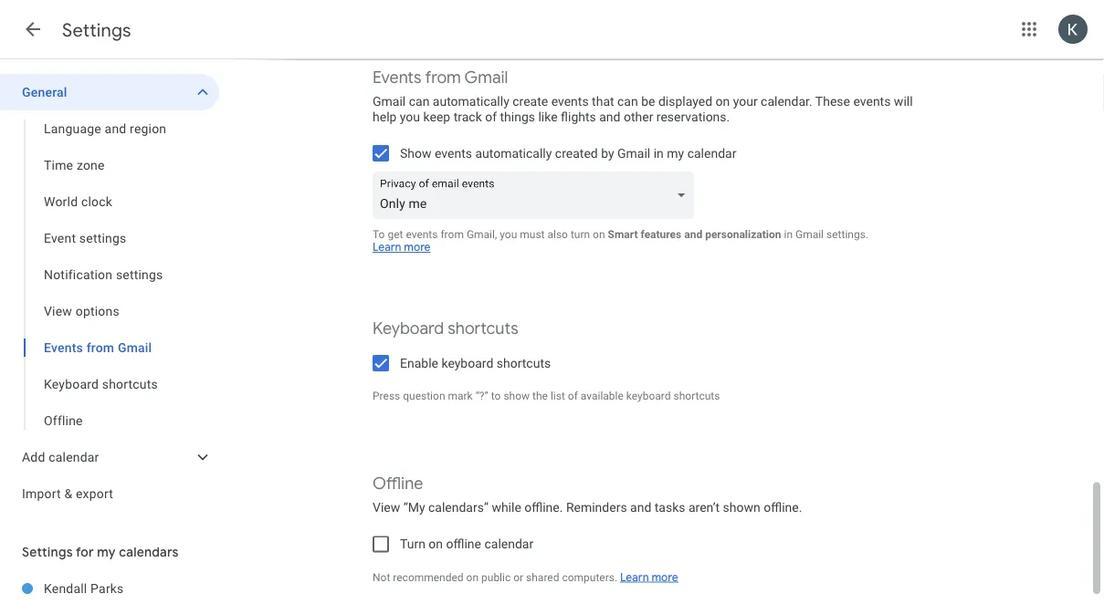 Task type: vqa. For each thing, say whether or not it's contained in the screenshot.
settings menu icon
no



Task type: describe. For each thing, give the bounding box(es) containing it.
add calendar
[[22, 450, 99, 465]]

tasks
[[655, 501, 686, 516]]

tree containing general
[[0, 74, 219, 513]]

enable keyboard shortcuts
[[400, 356, 551, 371]]

2 offline. from the left
[[764, 501, 803, 516]]

time
[[44, 158, 73, 173]]

gmail,
[[467, 228, 497, 241]]

help
[[373, 109, 397, 124]]

2 vertical spatial calendar
[[485, 537, 534, 552]]

notification settings
[[44, 267, 163, 282]]

the
[[533, 390, 548, 403]]

other
[[624, 109, 654, 124]]

show
[[504, 390, 530, 403]]

public
[[482, 571, 511, 584]]

must
[[520, 228, 545, 241]]

smart
[[608, 228, 638, 241]]

or
[[514, 571, 524, 584]]

gmail right 'by'
[[618, 146, 651, 161]]

and inside to get events from gmail, you must also turn on smart features and personalization in gmail settings. learn more
[[685, 228, 703, 241]]

settings for event settings
[[79, 231, 126, 246]]

show events automatically created by gmail in my calendar
[[400, 146, 737, 161]]

not
[[373, 571, 390, 584]]

and inside offline view "my calendars" while offline. reminders and tasks aren't shown offline.
[[630, 501, 652, 516]]

calendars"
[[428, 501, 489, 516]]

1 offline. from the left
[[525, 501, 563, 516]]

that
[[592, 94, 614, 109]]

region
[[130, 121, 167, 136]]

0 vertical spatial in
[[654, 146, 664, 161]]

kendall
[[44, 582, 87, 597]]

general
[[22, 85, 67, 100]]

keyboard shortcuts inside tree
[[44, 377, 158, 392]]

world
[[44, 194, 78, 209]]

to get events from gmail, you must also turn on smart features and personalization in gmail settings. learn more
[[373, 228, 869, 254]]

notification
[[44, 267, 113, 282]]

general tree item
[[0, 74, 219, 111]]

export
[[76, 487, 113, 502]]

shown
[[723, 501, 761, 516]]

settings for settings for my calendars
[[22, 545, 73, 561]]

and inside events from gmail gmail can automatically create events that can be displayed on your calendar. these events will help you keep track of things like flights and other reservations.
[[600, 109, 621, 124]]

create
[[513, 94, 548, 109]]

language
[[44, 121, 101, 136]]

personalization
[[705, 228, 782, 241]]

calendars
[[119, 545, 179, 561]]

computers.
[[562, 571, 618, 584]]

settings.
[[827, 228, 869, 241]]

settings heading
[[62, 18, 131, 42]]

keep
[[424, 109, 451, 124]]

time zone
[[44, 158, 105, 173]]

1 vertical spatial my
[[97, 545, 116, 561]]

kendall parks tree item
[[0, 571, 219, 605]]

on inside events from gmail gmail can automatically create events that can be displayed on your calendar. these events will help you keep track of things like flights and other reservations.
[[716, 94, 730, 109]]

to
[[491, 390, 501, 403]]

events inside to get events from gmail, you must also turn on smart features and personalization in gmail settings. learn more
[[406, 228, 438, 241]]

parks
[[91, 582, 124, 597]]

available
[[581, 390, 624, 403]]

not recommended on public or shared computers. learn more
[[373, 571, 678, 585]]

from inside to get events from gmail, you must also turn on smart features and personalization in gmail settings. learn more
[[441, 228, 464, 241]]

on inside to get events from gmail, you must also turn on smart features and personalization in gmail settings. learn more
[[593, 228, 605, 241]]

1 vertical spatial more
[[652, 571, 678, 585]]

1 vertical spatial learn more link
[[620, 571, 678, 585]]

to
[[373, 228, 385, 241]]

language and region
[[44, 121, 167, 136]]

shared
[[526, 571, 560, 584]]

calendar.
[[761, 94, 813, 109]]

turn
[[400, 537, 426, 552]]

automatically inside events from gmail gmail can automatically create events that can be displayed on your calendar. these events will help you keep track of things like flights and other reservations.
[[433, 94, 510, 109]]

show
[[400, 146, 432, 161]]

created
[[555, 146, 598, 161]]

0 vertical spatial keyboard
[[442, 356, 494, 371]]

of inside events from gmail gmail can automatically create events that can be displayed on your calendar. these events will help you keep track of things like flights and other reservations.
[[485, 109, 497, 124]]

event settings
[[44, 231, 126, 246]]

press
[[373, 390, 400, 403]]

settings for my calendars
[[22, 545, 179, 561]]

be
[[642, 94, 655, 109]]

gmail left keep
[[373, 94, 406, 109]]

offline for offline
[[44, 413, 83, 428]]

2 horizontal spatial calendar
[[688, 146, 737, 161]]

shortcuts inside group
[[102, 377, 158, 392]]

turn
[[571, 228, 590, 241]]

also
[[548, 228, 568, 241]]

offline
[[446, 537, 481, 552]]

options
[[76, 304, 120, 319]]

events left will at the right
[[854, 94, 891, 109]]

"my
[[404, 501, 425, 516]]

on inside not recommended on public or shared computers. learn more
[[467, 571, 479, 584]]

1 vertical spatial automatically
[[475, 146, 552, 161]]

track
[[454, 109, 482, 124]]

enable
[[400, 356, 439, 371]]

zone
[[77, 158, 105, 173]]

1 horizontal spatial keyboard
[[627, 390, 671, 403]]

events for events from gmail gmail can automatically create events that can be displayed on your calendar. these events will help you keep track of things like flights and other reservations.
[[373, 67, 422, 88]]

things
[[500, 109, 535, 124]]

press question mark "?" to show the list of available keyboard shortcuts
[[373, 390, 720, 403]]

like
[[539, 109, 558, 124]]

get
[[388, 228, 403, 241]]

you inside to get events from gmail, you must also turn on smart features and personalization in gmail settings. learn more
[[500, 228, 517, 241]]

1 vertical spatial of
[[568, 390, 578, 403]]

features
[[641, 228, 682, 241]]

by
[[601, 146, 614, 161]]

1 horizontal spatial keyboard
[[373, 318, 444, 339]]

question
[[403, 390, 445, 403]]



Task type: locate. For each thing, give the bounding box(es) containing it.
keyboard down events from gmail
[[44, 377, 99, 392]]

1 horizontal spatial view
[[373, 501, 400, 516]]

0 horizontal spatial in
[[654, 146, 664, 161]]

1 horizontal spatial of
[[568, 390, 578, 403]]

0 vertical spatial offline
[[44, 413, 83, 428]]

you inside events from gmail gmail can automatically create events that can be displayed on your calendar. these events will help you keep track of things like flights and other reservations.
[[400, 109, 420, 124]]

keyboard right available
[[627, 390, 671, 403]]

view
[[44, 304, 72, 319], [373, 501, 400, 516]]

from
[[425, 67, 461, 88], [441, 228, 464, 241], [86, 340, 114, 355]]

displayed
[[659, 94, 713, 109]]

flights
[[561, 109, 596, 124]]

&
[[64, 487, 72, 502]]

learn more link
[[373, 241, 431, 254], [620, 571, 678, 585]]

and right features
[[685, 228, 703, 241]]

on
[[716, 94, 730, 109], [593, 228, 605, 241], [429, 537, 443, 552], [467, 571, 479, 584]]

from for events from gmail gmail can automatically create events that can be displayed on your calendar. these events will help you keep track of things like flights and other reservations.
[[425, 67, 461, 88]]

0 horizontal spatial you
[[400, 109, 420, 124]]

events down view options
[[44, 340, 83, 355]]

of
[[485, 109, 497, 124], [568, 390, 578, 403]]

1 vertical spatial in
[[784, 228, 793, 241]]

offline. right shown
[[764, 501, 803, 516]]

recommended
[[393, 571, 464, 584]]

calendar up or
[[485, 537, 534, 552]]

learn
[[373, 241, 402, 254], [620, 571, 649, 585]]

group containing language and region
[[0, 111, 219, 439]]

tree
[[0, 74, 219, 513]]

0 vertical spatial keyboard shortcuts
[[373, 318, 519, 339]]

1 vertical spatial keyboard shortcuts
[[44, 377, 158, 392]]

from down options
[[86, 340, 114, 355]]

keyboard inside tree
[[44, 377, 99, 392]]

keyboard shortcuts
[[373, 318, 519, 339], [44, 377, 158, 392]]

0 vertical spatial calendar
[[688, 146, 737, 161]]

view left "my
[[373, 501, 400, 516]]

automatically down the things
[[475, 146, 552, 161]]

1 vertical spatial you
[[500, 228, 517, 241]]

0 vertical spatial my
[[667, 146, 685, 161]]

learn more link left gmail,
[[373, 241, 431, 254]]

from inside tree
[[86, 340, 114, 355]]

0 horizontal spatial events
[[44, 340, 83, 355]]

0 vertical spatial keyboard
[[373, 318, 444, 339]]

events from gmail
[[44, 340, 152, 355]]

view inside tree
[[44, 304, 72, 319]]

you
[[400, 109, 420, 124], [500, 228, 517, 241]]

0 vertical spatial you
[[400, 109, 420, 124]]

gmail down options
[[118, 340, 152, 355]]

offline up add calendar
[[44, 413, 83, 428]]

on left your on the right of the page
[[716, 94, 730, 109]]

reservations.
[[657, 109, 730, 124]]

from inside events from gmail gmail can automatically create events that can be displayed on your calendar. these events will help you keep track of things like flights and other reservations.
[[425, 67, 461, 88]]

from left gmail,
[[441, 228, 464, 241]]

0 horizontal spatial offline
[[44, 413, 83, 428]]

1 vertical spatial settings
[[116, 267, 163, 282]]

keyboard shortcuts up enable
[[373, 318, 519, 339]]

for
[[76, 545, 94, 561]]

offline for offline view "my calendars" while offline. reminders and tasks aren't shown offline.
[[373, 474, 423, 495]]

automatically left create
[[433, 94, 510, 109]]

settings up notification settings
[[79, 231, 126, 246]]

1 can from the left
[[409, 94, 430, 109]]

1 horizontal spatial offline
[[373, 474, 423, 495]]

and inside tree
[[105, 121, 126, 136]]

1 vertical spatial keyboard
[[44, 377, 99, 392]]

0 vertical spatial more
[[404, 241, 431, 254]]

1 vertical spatial learn
[[620, 571, 649, 585]]

1 vertical spatial keyboard
[[627, 390, 671, 403]]

will
[[894, 94, 913, 109]]

1 horizontal spatial can
[[618, 94, 638, 109]]

in inside to get events from gmail, you must also turn on smart features and personalization in gmail settings. learn more
[[784, 228, 793, 241]]

1 horizontal spatial you
[[500, 228, 517, 241]]

0 vertical spatial events
[[373, 67, 422, 88]]

events up help
[[373, 67, 422, 88]]

can right help
[[409, 94, 430, 109]]

1 vertical spatial settings
[[22, 545, 73, 561]]

1 vertical spatial offline
[[373, 474, 423, 495]]

None field
[[373, 172, 702, 219]]

1 vertical spatial calendar
[[49, 450, 99, 465]]

calendar down the reservations.
[[688, 146, 737, 161]]

learn more link right 'computers.' on the bottom
[[620, 571, 678, 585]]

0 vertical spatial learn more link
[[373, 241, 431, 254]]

0 horizontal spatial of
[[485, 109, 497, 124]]

events right get
[[406, 228, 438, 241]]

1 horizontal spatial my
[[667, 146, 685, 161]]

on left public
[[467, 571, 479, 584]]

0 vertical spatial of
[[485, 109, 497, 124]]

offline
[[44, 413, 83, 428], [373, 474, 423, 495]]

0 vertical spatial view
[[44, 304, 72, 319]]

0 horizontal spatial keyboard
[[442, 356, 494, 371]]

and left other
[[600, 109, 621, 124]]

world clock
[[44, 194, 112, 209]]

from up keep
[[425, 67, 461, 88]]

settings up options
[[116, 267, 163, 282]]

0 horizontal spatial keyboard
[[44, 377, 99, 392]]

mark
[[448, 390, 473, 403]]

event
[[44, 231, 76, 246]]

can
[[409, 94, 430, 109], [618, 94, 638, 109]]

0 horizontal spatial my
[[97, 545, 116, 561]]

in down the reservations.
[[654, 146, 664, 161]]

offline inside offline view "my calendars" while offline. reminders and tasks aren't shown offline.
[[373, 474, 423, 495]]

calendar inside tree
[[49, 450, 99, 465]]

settings for notification settings
[[116, 267, 163, 282]]

of right list
[[568, 390, 578, 403]]

list
[[551, 390, 565, 403]]

while
[[492, 501, 522, 516]]

turn on offline calendar
[[400, 537, 534, 552]]

settings up general tree item
[[62, 18, 131, 42]]

1 horizontal spatial events
[[373, 67, 422, 88]]

0 horizontal spatial calendar
[[49, 450, 99, 465]]

import
[[22, 487, 61, 502]]

more right get
[[404, 241, 431, 254]]

on right turn
[[593, 228, 605, 241]]

import & export
[[22, 487, 113, 502]]

1 horizontal spatial calendar
[[485, 537, 534, 552]]

group
[[0, 111, 219, 439]]

and left region at the left top of the page
[[105, 121, 126, 136]]

you right help
[[400, 109, 420, 124]]

from for events from gmail
[[86, 340, 114, 355]]

my right for in the left bottom of the page
[[97, 545, 116, 561]]

1 vertical spatial events
[[44, 340, 83, 355]]

offline inside tree
[[44, 413, 83, 428]]

add
[[22, 450, 45, 465]]

gmail inside to get events from gmail, you must also turn on smart features and personalization in gmail settings. learn more
[[796, 228, 824, 241]]

2 vertical spatial from
[[86, 340, 114, 355]]

0 vertical spatial settings
[[79, 231, 126, 246]]

1 horizontal spatial in
[[784, 228, 793, 241]]

can left be
[[618, 94, 638, 109]]

in right personalization
[[784, 228, 793, 241]]

keyboard up mark
[[442, 356, 494, 371]]

and left tasks
[[630, 501, 652, 516]]

in
[[654, 146, 664, 161], [784, 228, 793, 241]]

you left must
[[500, 228, 517, 241]]

events from gmail gmail can automatically create events that can be displayed on your calendar. these events will help you keep track of things like flights and other reservations.
[[373, 67, 913, 124]]

view left options
[[44, 304, 72, 319]]

1 horizontal spatial learn
[[620, 571, 649, 585]]

learn inside to get events from gmail, you must also turn on smart features and personalization in gmail settings. learn more
[[373, 241, 402, 254]]

1 vertical spatial view
[[373, 501, 400, 516]]

1 horizontal spatial more
[[652, 571, 678, 585]]

your
[[733, 94, 758, 109]]

more
[[404, 241, 431, 254], [652, 571, 678, 585]]

0 horizontal spatial learn more link
[[373, 241, 431, 254]]

0 horizontal spatial learn
[[373, 241, 402, 254]]

settings
[[79, 231, 126, 246], [116, 267, 163, 282]]

settings for settings
[[62, 18, 131, 42]]

0 horizontal spatial view
[[44, 304, 72, 319]]

on right turn on the left bottom of page
[[429, 537, 443, 552]]

calendar
[[688, 146, 737, 161], [49, 450, 99, 465], [485, 537, 534, 552]]

automatically
[[433, 94, 510, 109], [475, 146, 552, 161]]

0 vertical spatial learn
[[373, 241, 402, 254]]

events
[[552, 94, 589, 109], [854, 94, 891, 109], [435, 146, 472, 161], [406, 228, 438, 241]]

events left that
[[552, 94, 589, 109]]

0 horizontal spatial can
[[409, 94, 430, 109]]

offline up "my
[[373, 474, 423, 495]]

1 horizontal spatial offline.
[[764, 501, 803, 516]]

more down tasks
[[652, 571, 678, 585]]

gmail inside tree
[[118, 340, 152, 355]]

events
[[373, 67, 422, 88], [44, 340, 83, 355]]

these
[[816, 94, 851, 109]]

gmail up track
[[465, 67, 508, 88]]

and
[[600, 109, 621, 124], [105, 121, 126, 136], [685, 228, 703, 241], [630, 501, 652, 516]]

keyboard up enable
[[373, 318, 444, 339]]

aren't
[[689, 501, 720, 516]]

keyboard
[[442, 356, 494, 371], [627, 390, 671, 403]]

0 horizontal spatial offline.
[[525, 501, 563, 516]]

offline view "my calendars" while offline. reminders and tasks aren't shown offline.
[[373, 474, 803, 516]]

events for events from gmail
[[44, 340, 83, 355]]

events inside events from gmail gmail can automatically create events that can be displayed on your calendar. these events will help you keep track of things like flights and other reservations.
[[373, 67, 422, 88]]

of right track
[[485, 109, 497, 124]]

view options
[[44, 304, 120, 319]]

gmail left settings. at the right top
[[796, 228, 824, 241]]

clock
[[81, 194, 112, 209]]

0 vertical spatial settings
[[62, 18, 131, 42]]

go back image
[[22, 18, 44, 40]]

kendall parks
[[44, 582, 124, 597]]

shortcuts
[[448, 318, 519, 339], [497, 356, 551, 371], [102, 377, 158, 392], [674, 390, 720, 403]]

1 horizontal spatial learn more link
[[620, 571, 678, 585]]

view inside offline view "my calendars" while offline. reminders and tasks aren't shown offline.
[[373, 501, 400, 516]]

1 horizontal spatial keyboard shortcuts
[[373, 318, 519, 339]]

calendar up &
[[49, 450, 99, 465]]

settings
[[62, 18, 131, 42], [22, 545, 73, 561]]

reminders
[[566, 501, 627, 516]]

more inside to get events from gmail, you must also turn on smart features and personalization in gmail settings. learn more
[[404, 241, 431, 254]]

0 vertical spatial from
[[425, 67, 461, 88]]

my down the reservations.
[[667, 146, 685, 161]]

events right show
[[435, 146, 472, 161]]

0 horizontal spatial keyboard shortcuts
[[44, 377, 158, 392]]

1 vertical spatial from
[[441, 228, 464, 241]]

0 vertical spatial automatically
[[433, 94, 510, 109]]

2 can from the left
[[618, 94, 638, 109]]

settings left for in the left bottom of the page
[[22, 545, 73, 561]]

offline.
[[525, 501, 563, 516], [764, 501, 803, 516]]

0 horizontal spatial more
[[404, 241, 431, 254]]

keyboard shortcuts down events from gmail
[[44, 377, 158, 392]]

"?"
[[476, 390, 489, 403]]

offline. right while
[[525, 501, 563, 516]]



